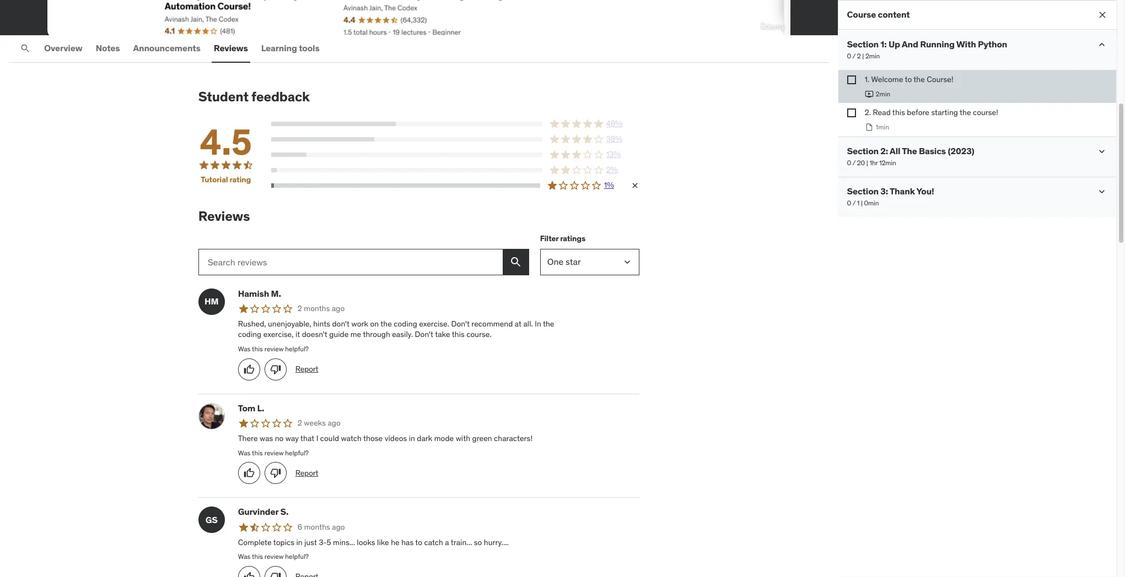 Task type: describe. For each thing, give the bounding box(es) containing it.
exercise.
[[419, 319, 449, 329]]

gs
[[206, 515, 218, 526]]

2 for hamish m.
[[298, 304, 302, 314]]

announcements button
[[131, 35, 203, 62]]

hamish
[[238, 288, 269, 299]]

there was no way that i could watch those videos in dark mode with green characters!
[[238, 434, 533, 444]]

me
[[351, 330, 361, 340]]

mark as helpful image for gs
[[244, 572, 255, 578]]

course content
[[847, 9, 910, 20]]

38% button
[[271, 134, 639, 145]]

2 inside section 1: up and running with python 0 / 2 | 2min
[[857, 52, 861, 60]]

2min inside section 1: up and running with python 0 / 2 | 2min
[[866, 52, 880, 60]]

videos
[[385, 434, 407, 444]]

course.
[[467, 330, 492, 340]]

settings image
[[773, 16, 787, 29]]

was this review helpful? for m.
[[238, 345, 309, 353]]

gurvinder s.
[[238, 507, 289, 518]]

with
[[456, 434, 470, 444]]

report for l.
[[295, 468, 318, 478]]

1%
[[604, 180, 614, 190]]

0 horizontal spatial don't
[[415, 330, 433, 340]]

student feedback
[[198, 88, 310, 105]]

filter ratings
[[540, 234, 586, 244]]

6
[[298, 523, 302, 533]]

tom l.
[[238, 403, 264, 414]]

announcements
[[133, 43, 201, 54]]

1. welcome to the course!
[[865, 74, 954, 84]]

was for hamish m.
[[238, 345, 251, 353]]

in
[[535, 319, 541, 329]]

1:
[[881, 39, 887, 50]]

0 inside section 1: up and running with python 0 / 2 | 2min
[[847, 52, 851, 60]]

up
[[889, 39, 900, 50]]

small image
[[1097, 146, 1108, 157]]

weeks
[[304, 419, 326, 429]]

was for gurvinder s.
[[238, 553, 251, 561]]

rushed, unenjoyable, hints don't work on the coding exercise. don't recommend at all. in the coding exercise, it doesn't guide me through easily. don't take this course.
[[238, 319, 554, 340]]

review for l.
[[265, 449, 284, 457]]

like
[[377, 538, 389, 548]]

start read this before starting the course! image
[[865, 123, 874, 132]]

this inside rushed, unenjoyable, hints don't work on the coding exercise. don't recommend at all. in the coding exercise, it doesn't guide me through easily. don't take this course.
[[452, 330, 465, 340]]

topics
[[273, 538, 294, 548]]

course
[[847, 9, 876, 20]]

| inside section 2: all the basics (2023) 0 / 20 | 1hr 12min
[[867, 159, 868, 167]]

take
[[435, 330, 450, 340]]

mark as unhelpful image
[[270, 364, 281, 375]]

hamish m.
[[238, 288, 281, 299]]

hurry....
[[484, 538, 509, 548]]

section for section 3: thank you!
[[847, 186, 879, 197]]

learning tools button
[[259, 35, 322, 62]]

he
[[391, 538, 400, 548]]

easily.
[[392, 330, 413, 340]]

work
[[352, 319, 368, 329]]

no
[[275, 434, 284, 444]]

green
[[472, 434, 492, 444]]

read
[[873, 108, 891, 118]]

Search reviews text field
[[198, 249, 503, 275]]

mode
[[434, 434, 454, 444]]

section 3: thank you! button
[[847, 186, 934, 197]]

2. read this before starting the course!
[[865, 108, 999, 118]]

was
[[260, 434, 273, 444]]

0 inside section 2: all the basics (2023) 0 / 20 | 1hr 12min
[[847, 159, 851, 167]]

it
[[296, 330, 300, 340]]

notes
[[96, 43, 120, 54]]

small image for section 3: thank you!
[[1097, 186, 1108, 197]]

doesn't
[[302, 330, 327, 340]]

38%
[[606, 134, 623, 144]]

guide
[[329, 330, 349, 340]]

on
[[370, 319, 379, 329]]

could
[[320, 434, 339, 444]]

3-
[[319, 538, 327, 548]]

1 vertical spatial in
[[296, 538, 303, 548]]

section for section 2: all the basics (2023)
[[847, 145, 879, 156]]

learning tools
[[261, 43, 320, 54]]

search image
[[20, 43, 31, 54]]

running
[[920, 39, 955, 50]]

report button for tom l.
[[295, 468, 318, 479]]

starting
[[932, 108, 958, 118]]

section 1: up and running with python 0 / 2 | 2min
[[847, 39, 1008, 60]]

through
[[363, 330, 390, 340]]

mark as unhelpful image for l.
[[270, 468, 281, 479]]

train...
[[451, 538, 472, 548]]

thank
[[890, 186, 915, 197]]

| inside section 3: thank you! 0 / 1 | 0min
[[861, 199, 863, 207]]

gurvinder
[[238, 507, 279, 518]]

course!
[[973, 108, 999, 118]]

months for gurvinder s.
[[304, 523, 330, 533]]

mark as helpful image for hm
[[244, 364, 255, 375]]

and
[[902, 39, 919, 50]]

section for section 1: up and running with python
[[847, 39, 879, 50]]

just
[[304, 538, 317, 548]]

1 horizontal spatial in
[[409, 434, 415, 444]]

learning
[[261, 43, 297, 54]]

i
[[316, 434, 318, 444]]

has
[[401, 538, 414, 548]]

you!
[[917, 186, 934, 197]]

2.
[[865, 108, 871, 118]]

20
[[857, 159, 865, 167]]

tutorial
[[201, 175, 228, 185]]

complete topics in just 3-5 mins... looks like he has to catch a train... so hurry....
[[238, 538, 509, 548]]

recommend
[[472, 319, 513, 329]]

46% button
[[271, 118, 639, 129]]

report for m.
[[295, 364, 318, 374]]

mark as unhelpful image for s.
[[270, 572, 281, 578]]

sidebar element
[[838, 0, 1117, 578]]

5
[[327, 538, 331, 548]]

2 months ago
[[298, 304, 345, 314]]

4.5
[[200, 120, 252, 165]]



Task type: vqa. For each thing, say whether or not it's contained in the screenshot.
the step 1 of 4 'ELEMENT'
no



Task type: locate. For each thing, give the bounding box(es) containing it.
review for m.
[[265, 345, 284, 353]]

section inside section 3: thank you! 0 / 1 | 0min
[[847, 186, 879, 197]]

section up 1
[[847, 186, 879, 197]]

was down complete
[[238, 553, 251, 561]]

don't down "exercise."
[[415, 330, 433, 340]]

0 horizontal spatial coding
[[238, 330, 262, 340]]

0
[[847, 52, 851, 60], [847, 159, 851, 167], [847, 199, 851, 207]]

subtitles image
[[752, 16, 766, 29]]

3 helpful? from the top
[[285, 553, 309, 561]]

1 vertical spatial coding
[[238, 330, 262, 340]]

mark as helpful image
[[244, 364, 255, 375], [244, 572, 255, 578]]

student
[[198, 88, 249, 105]]

1 mark as helpful image from the top
[[244, 364, 255, 375]]

2 vertical spatial /
[[853, 199, 856, 207]]

overview
[[44, 43, 82, 54]]

review down the no
[[265, 449, 284, 457]]

this for tom l.
[[252, 449, 263, 457]]

mins...
[[333, 538, 355, 548]]

3 section from the top
[[847, 186, 879, 197]]

2 vertical spatial review
[[265, 553, 284, 561]]

1 horizontal spatial coding
[[394, 319, 417, 329]]

2 small image from the top
[[1097, 186, 1108, 197]]

1 vertical spatial mark as unhelpful image
[[270, 572, 281, 578]]

section
[[847, 39, 879, 50], [847, 145, 879, 156], [847, 186, 879, 197]]

helpful? down the it
[[285, 345, 309, 353]]

was this review helpful? down the topics
[[238, 553, 309, 561]]

ago for s.
[[332, 523, 345, 533]]

rating
[[230, 175, 251, 185]]

this for hamish m.
[[252, 345, 263, 353]]

report down that
[[295, 468, 318, 478]]

this inside sidebar element
[[893, 108, 905, 118]]

1min
[[876, 123, 889, 131]]

small image down close course content sidebar icon
[[1097, 39, 1108, 50]]

ratings
[[560, 234, 586, 244]]

section 2: all the basics (2023) button
[[847, 145, 975, 157]]

0 vertical spatial ago
[[332, 304, 345, 314]]

0 vertical spatial helpful?
[[285, 345, 309, 353]]

to
[[905, 74, 912, 84], [415, 538, 422, 548]]

2 helpful? from the top
[[285, 449, 309, 457]]

report
[[295, 364, 318, 374], [295, 468, 318, 478]]

in
[[409, 434, 415, 444], [296, 538, 303, 548]]

/ up xsmall icon
[[853, 52, 856, 60]]

0 up xsmall icon
[[847, 52, 851, 60]]

mark as unhelpful image down the topics
[[270, 572, 281, 578]]

report right mark as unhelpful icon
[[295, 364, 318, 374]]

2 was this review helpful? from the top
[[238, 449, 309, 457]]

helpful? down the topics
[[285, 553, 309, 561]]

2 section from the top
[[847, 145, 879, 156]]

1 small image from the top
[[1097, 39, 1108, 50]]

/ inside section 3: thank you! 0 / 1 | 0min
[[853, 199, 856, 207]]

that
[[301, 434, 314, 444]]

1 horizontal spatial to
[[905, 74, 912, 84]]

6 months ago
[[298, 523, 345, 533]]

12min
[[879, 159, 896, 167]]

report button for hamish m.
[[295, 364, 318, 375]]

2%
[[606, 165, 618, 175]]

2min right stop welcome to the course! image at top
[[876, 90, 891, 98]]

2min up the 1.
[[866, 52, 880, 60]]

unenjoyable,
[[268, 319, 311, 329]]

a
[[445, 538, 449, 548]]

0 vertical spatial 0
[[847, 52, 851, 60]]

close course content sidebar image
[[1097, 9, 1108, 20]]

report button right mark as unhelpful icon
[[295, 364, 318, 375]]

1 0 from the top
[[847, 52, 851, 60]]

those
[[363, 434, 383, 444]]

reviews left learning
[[214, 43, 248, 54]]

mark as unhelpful image right mark as helpful icon
[[270, 468, 281, 479]]

1 vertical spatial to
[[415, 538, 422, 548]]

0 inside section 3: thank you! 0 / 1 | 0min
[[847, 199, 851, 207]]

mark as unhelpful image
[[270, 468, 281, 479], [270, 572, 281, 578]]

months up 3-
[[304, 523, 330, 533]]

coding
[[394, 319, 417, 329], [238, 330, 262, 340]]

ago up don't
[[332, 304, 345, 314]]

1 horizontal spatial xsmall image
[[847, 109, 856, 118]]

was
[[238, 345, 251, 353], [238, 449, 251, 457], [238, 553, 251, 561]]

3:
[[881, 186, 888, 197]]

0 vertical spatial |
[[863, 52, 864, 60]]

0 vertical spatial to
[[905, 74, 912, 84]]

1 was this review helpful? from the top
[[238, 345, 309, 353]]

1 horizontal spatial don't
[[451, 319, 470, 329]]

this right read
[[893, 108, 905, 118]]

small image
[[1097, 39, 1108, 50], [1097, 186, 1108, 197]]

2 mark as unhelpful image from the top
[[270, 572, 281, 578]]

0 vertical spatial was this review helpful?
[[238, 345, 309, 353]]

course!
[[927, 74, 954, 84]]

1 vertical spatial /
[[853, 159, 856, 167]]

1
[[857, 199, 860, 207]]

1 was from the top
[[238, 345, 251, 353]]

at
[[515, 319, 522, 329]]

review down exercise,
[[265, 345, 284, 353]]

2 for tom l.
[[298, 419, 302, 429]]

2 vertical spatial was
[[238, 553, 251, 561]]

2 vertical spatial ago
[[332, 523, 345, 533]]

3 was this review helpful? from the top
[[238, 553, 309, 561]]

46%
[[606, 119, 623, 128]]

coding down rushed,
[[238, 330, 262, 340]]

complete
[[238, 538, 272, 548]]

1 section from the top
[[847, 39, 879, 50]]

0 vertical spatial small image
[[1097, 39, 1108, 50]]

s.
[[280, 507, 289, 518]]

1 vertical spatial xsmall image
[[631, 181, 639, 190]]

2 vertical spatial |
[[861, 199, 863, 207]]

2 was from the top
[[238, 449, 251, 457]]

content
[[878, 9, 910, 20]]

1 vertical spatial report
[[295, 468, 318, 478]]

2 / from the top
[[853, 159, 856, 167]]

| inside section 1: up and running with python 0 / 2 | 2min
[[863, 52, 864, 60]]

basics
[[919, 145, 946, 156]]

xsmall image right 1%
[[631, 181, 639, 190]]

/ inside section 2: all the basics (2023) 0 / 20 | 1hr 12min
[[853, 159, 856, 167]]

way
[[286, 434, 299, 444]]

2 months from the top
[[304, 523, 330, 533]]

this down rushed,
[[252, 345, 263, 353]]

/ left 20
[[853, 159, 856, 167]]

notes button
[[93, 35, 122, 62]]

was this review helpful? for l.
[[238, 449, 309, 457]]

was this review helpful? for s.
[[238, 553, 309, 561]]

0 vertical spatial section
[[847, 39, 879, 50]]

section up 20
[[847, 145, 879, 156]]

13% button
[[271, 149, 639, 160]]

1 / from the top
[[853, 52, 856, 60]]

was down there in the left bottom of the page
[[238, 449, 251, 457]]

ago up mins...
[[332, 523, 345, 533]]

python
[[978, 39, 1008, 50]]

submit search image
[[509, 256, 523, 269]]

1 vertical spatial ago
[[328, 419, 341, 429]]

2% button
[[271, 165, 639, 176]]

1 vertical spatial |
[[867, 159, 868, 167]]

2 0 from the top
[[847, 159, 851, 167]]

1 vertical spatial review
[[265, 449, 284, 457]]

1 vertical spatial mark as helpful image
[[244, 572, 255, 578]]

2 review from the top
[[265, 449, 284, 457]]

section inside section 2: all the basics (2023) 0 / 20 | 1hr 12min
[[847, 145, 879, 156]]

this down was
[[252, 449, 263, 457]]

reviews down 'tutorial rating'
[[198, 208, 250, 225]]

section inside section 1: up and running with python 0 / 2 | 2min
[[847, 39, 879, 50]]

was for tom l.
[[238, 449, 251, 457]]

1 mark as unhelpful image from the top
[[270, 468, 281, 479]]

was this review helpful? down the no
[[238, 449, 309, 457]]

0 horizontal spatial xsmall image
[[631, 181, 639, 190]]

welcome
[[871, 74, 903, 84]]

3 was from the top
[[238, 553, 251, 561]]

exercise,
[[263, 330, 294, 340]]

all
[[890, 145, 901, 156]]

in left just
[[296, 538, 303, 548]]

1 vertical spatial small image
[[1097, 186, 1108, 197]]

1 months from the top
[[304, 304, 330, 314]]

0 vertical spatial months
[[304, 304, 330, 314]]

1 vertical spatial was
[[238, 449, 251, 457]]

2 vertical spatial was this review helpful?
[[238, 553, 309, 561]]

small image for section 1: up and running with python
[[1097, 39, 1108, 50]]

to inside sidebar element
[[905, 74, 912, 84]]

report button down that
[[295, 468, 318, 479]]

was this review helpful? down exercise,
[[238, 345, 309, 353]]

xsmall image
[[847, 109, 856, 118], [631, 181, 639, 190]]

review
[[265, 345, 284, 353], [265, 449, 284, 457], [265, 553, 284, 561]]

to right welcome
[[905, 74, 912, 84]]

1 vertical spatial months
[[304, 523, 330, 533]]

xsmall image left '2.' at the top right of the page
[[847, 109, 856, 118]]

0 vertical spatial mark as helpful image
[[244, 364, 255, 375]]

l.
[[257, 403, 264, 414]]

1 helpful? from the top
[[285, 345, 309, 353]]

was down rushed,
[[238, 345, 251, 353]]

don't
[[332, 319, 350, 329]]

mark as helpful image down complete
[[244, 572, 255, 578]]

2:
[[881, 145, 888, 156]]

1 vertical spatial was this review helpful?
[[238, 449, 309, 457]]

(2023)
[[948, 145, 975, 156]]

helpful? for s.
[[285, 553, 309, 561]]

this for gurvinder s.
[[252, 553, 263, 561]]

1 vertical spatial section
[[847, 145, 879, 156]]

1 report from the top
[[295, 364, 318, 374]]

2 report button from the top
[[295, 468, 318, 479]]

looks
[[357, 538, 375, 548]]

0 vertical spatial reviews
[[214, 43, 248, 54]]

to right has
[[415, 538, 422, 548]]

3 / from the top
[[853, 199, 856, 207]]

2 mark as helpful image from the top
[[244, 572, 255, 578]]

catch
[[424, 538, 443, 548]]

ago for l.
[[328, 419, 341, 429]]

ago up could
[[328, 419, 341, 429]]

hm
[[205, 296, 219, 307]]

0 horizontal spatial to
[[415, 538, 422, 548]]

rushed,
[[238, 319, 266, 329]]

hints
[[313, 319, 330, 329]]

/
[[853, 52, 856, 60], [853, 159, 856, 167], [853, 199, 856, 207]]

1 vertical spatial reviews
[[198, 208, 250, 225]]

characters!
[[494, 434, 533, 444]]

review down the topics
[[265, 553, 284, 561]]

0 vertical spatial xsmall image
[[847, 109, 856, 118]]

helpful? down "way"
[[285, 449, 309, 457]]

1 vertical spatial report button
[[295, 468, 318, 479]]

2 weeks ago
[[298, 419, 341, 429]]

all.
[[524, 319, 533, 329]]

0 horizontal spatial in
[[296, 538, 303, 548]]

ago for m.
[[332, 304, 345, 314]]

was this review helpful?
[[238, 345, 309, 353], [238, 449, 309, 457], [238, 553, 309, 561]]

0 vertical spatial report button
[[295, 364, 318, 375]]

1 review from the top
[[265, 345, 284, 353]]

progress bar slider
[[7, 0, 831, 13]]

0 vertical spatial in
[[409, 434, 415, 444]]

months for hamish m.
[[304, 304, 330, 314]]

so
[[474, 538, 482, 548]]

this
[[893, 108, 905, 118], [452, 330, 465, 340], [252, 345, 263, 353], [252, 449, 263, 457], [252, 553, 263, 561]]

reviews inside 'button'
[[214, 43, 248, 54]]

0 vertical spatial 2min
[[866, 52, 880, 60]]

xsmall image
[[847, 76, 856, 84]]

2 vertical spatial 2
[[298, 419, 302, 429]]

xsmall image inside 1% button
[[631, 181, 639, 190]]

2 vertical spatial helpful?
[[285, 553, 309, 561]]

3 0 from the top
[[847, 199, 851, 207]]

1 report button from the top
[[295, 364, 318, 375]]

0 vertical spatial review
[[265, 345, 284, 353]]

|
[[863, 52, 864, 60], [867, 159, 868, 167], [861, 199, 863, 207]]

/ inside section 1: up and running with python 0 / 2 | 2min
[[853, 52, 856, 60]]

m.
[[271, 288, 281, 299]]

mark as helpful image left mark as unhelpful icon
[[244, 364, 255, 375]]

0 vertical spatial report
[[295, 364, 318, 374]]

overview button
[[42, 35, 85, 62]]

1 vertical spatial 0
[[847, 159, 851, 167]]

1.
[[865, 74, 870, 84]]

2 report from the top
[[295, 468, 318, 478]]

0 vertical spatial was
[[238, 345, 251, 353]]

0min
[[864, 199, 879, 207]]

don't up course.
[[451, 319, 470, 329]]

in left "dark"
[[409, 434, 415, 444]]

helpful? for l.
[[285, 449, 309, 457]]

this right take
[[452, 330, 465, 340]]

helpful? for m.
[[285, 345, 309, 353]]

0 left 1
[[847, 199, 851, 207]]

there
[[238, 434, 258, 444]]

0 vertical spatial coding
[[394, 319, 417, 329]]

reviews button
[[212, 35, 250, 62]]

mark as helpful image
[[244, 468, 255, 479]]

1 vertical spatial helpful?
[[285, 449, 309, 457]]

0 left 20
[[847, 159, 851, 167]]

report button
[[295, 364, 318, 375], [295, 468, 318, 479]]

section 1: up and running with python button
[[847, 39, 1008, 50]]

2 vertical spatial 0
[[847, 199, 851, 207]]

section left 1:
[[847, 39, 879, 50]]

3 review from the top
[[265, 553, 284, 561]]

1 vertical spatial don't
[[415, 330, 433, 340]]

/ left 1
[[853, 199, 856, 207]]

small image down small image
[[1097, 186, 1108, 197]]

0 vertical spatial /
[[853, 52, 856, 60]]

0 vertical spatial mark as unhelpful image
[[270, 468, 281, 479]]

0 vertical spatial don't
[[451, 319, 470, 329]]

months up hints
[[304, 304, 330, 314]]

this down complete
[[252, 553, 263, 561]]

0 vertical spatial 2
[[857, 52, 861, 60]]

coding up easily.
[[394, 319, 417, 329]]

the
[[914, 74, 925, 84], [960, 108, 971, 118], [381, 319, 392, 329], [543, 319, 554, 329]]

1 vertical spatial 2min
[[876, 90, 891, 98]]

stop welcome to the course! image
[[865, 90, 874, 99]]

review for s.
[[265, 553, 284, 561]]

2 vertical spatial section
[[847, 186, 879, 197]]

1 vertical spatial 2
[[298, 304, 302, 314]]



